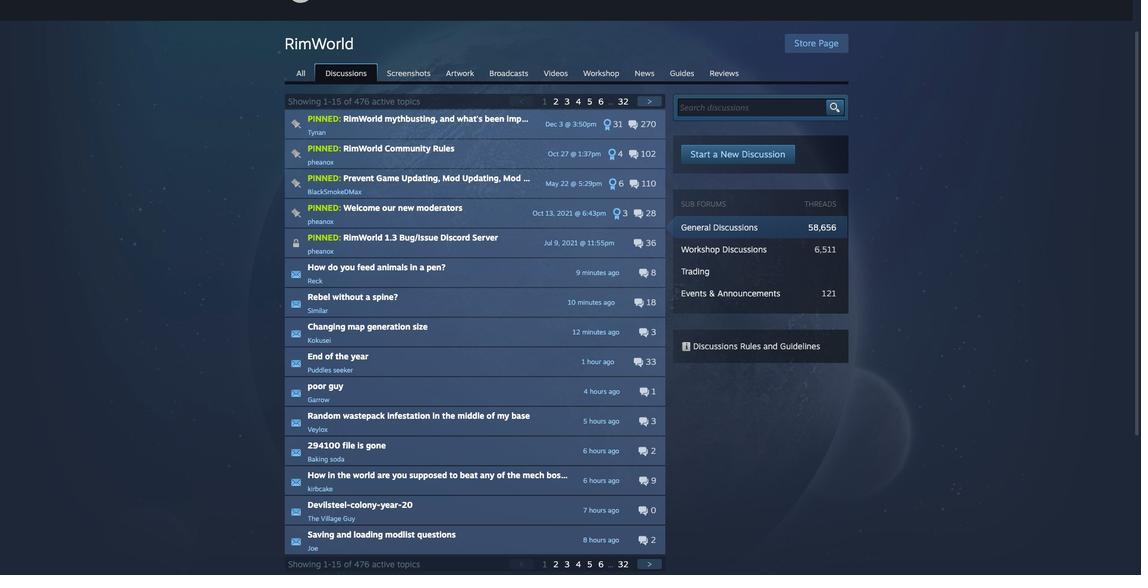 Task type: describe. For each thing, give the bounding box(es) containing it.
new
[[398, 203, 414, 213]]

10 minutes ago
[[568, 299, 615, 307]]

ago for how in the world are you supposed to beat any of the mech bosses past diabolus wave 1?
[[608, 477, 620, 485]]

1 1 2 3 4 5 6 ... 32 from the top
[[543, 96, 631, 106]]

you inside how do you feed animals in a pen? reck
[[340, 262, 355, 272]]

general
[[681, 222, 711, 233]]

4 link for 1 link related to '<' link related to first 32 link from the top
[[576, 96, 584, 106]]

9 minutes ago
[[577, 269, 620, 277]]

guidelines
[[780, 341, 821, 352]]

random wastepack infestation in the middle of my base veylox
[[308, 411, 530, 434]]

rimworld up all link
[[285, 34, 354, 53]]

year
[[351, 352, 369, 362]]

1.3
[[385, 233, 397, 243]]

32 for first 32 link from the top
[[618, 96, 629, 106]]

pinned: for rimworld community rules
[[308, 143, 341, 153]]

artwork
[[446, 68, 474, 78]]

1:37pm
[[578, 150, 601, 158]]

of down saving and loading modlist questions joe
[[344, 560, 352, 570]]

9 for 9
[[649, 476, 656, 486]]

33
[[644, 357, 656, 367]]

5 for 1 link corresponding to first 32 link from the bottom of the page's '<' link 4 link's 5 link
[[587, 560, 593, 570]]

27
[[561, 150, 569, 158]]

1 vertical spatial rules
[[740, 341, 761, 352]]

2 1 2 3 4 5 6 ... 32 from the top
[[543, 560, 631, 570]]

size
[[413, 322, 428, 332]]

5 hours ago
[[583, 418, 620, 426]]

3 link for 4 link corresponding to 1 link related to '<' link related to first 32 link from the top
[[565, 96, 572, 106]]

modlist
[[385, 530, 415, 540]]

hours for poor guy
[[590, 388, 607, 396]]

5 link for 1 link corresponding to first 32 link from the bottom of the page's '<' link 4 link
[[587, 560, 595, 570]]

15 for '<' link related to first 32 link from the top
[[332, 96, 342, 106]]

all link
[[291, 64, 311, 81]]

guides link
[[664, 64, 701, 81]]

without
[[333, 292, 363, 302]]

end of the year puddles seeker
[[308, 352, 369, 375]]

gone
[[366, 441, 386, 451]]

workshop for workshop
[[584, 68, 620, 78]]

year-
[[381, 500, 402, 510]]

@ left 11:55pm
[[580, 239, 586, 247]]

events & announcements link
[[681, 289, 781, 299]]

devilsteel-
[[308, 500, 351, 510]]

in inside how do you feed animals in a pen? reck
[[410, 262, 418, 272]]

base
[[512, 411, 530, 421]]

screenshots link
[[381, 64, 437, 81]]

ago for how do you feed animals in a pen?
[[608, 269, 620, 277]]

pheanox inside pinned: rimworld 1.3 bug/issue discord server pheanox
[[308, 247, 334, 256]]

jul 9, 2021 @ 11:55pm
[[544, 239, 615, 247]]

prevent
[[344, 173, 374, 183]]

is
[[358, 441, 364, 451]]

reviews
[[710, 68, 739, 78]]

36
[[644, 238, 656, 248]]

start a new discussion link
[[681, 145, 795, 164]]

poor guy garrow
[[308, 381, 343, 405]]

of inside end of the year puddles seeker
[[325, 352, 333, 362]]

workshop for workshop discussions
[[681, 244, 720, 255]]

rebel
[[308, 292, 330, 302]]

general discussions link
[[681, 222, 758, 233]]

9,
[[554, 239, 560, 247]]

10
[[568, 299, 576, 307]]

how do you feed animals in a pen? reck
[[308, 262, 446, 286]]

kirbcake
[[308, 485, 333, 494]]

1 32 link from the top
[[618, 96, 631, 106]]

puddles
[[308, 366, 331, 375]]

7 hours ago
[[584, 507, 620, 515]]

6:43pm
[[583, 209, 606, 218]]

past
[[576, 471, 593, 481]]

4 link for 1 link corresponding to first 32 link from the bottom of the page's '<' link
[[576, 560, 584, 570]]

< link for first 32 link from the bottom of the page
[[510, 560, 534, 570]]

minutes for 18
[[578, 299, 602, 307]]

my
[[497, 411, 509, 421]]

joe
[[308, 545, 318, 553]]

saving
[[308, 530, 334, 540]]

0
[[649, 506, 656, 516]]

store page
[[795, 37, 839, 49]]

discord
[[441, 233, 470, 243]]

showing 1 - 15 of 476 active topics for first 32 link from the bottom of the page's '<' link
[[288, 560, 420, 570]]

pinned: for welcome our new moderators
[[308, 203, 341, 213]]

7
[[584, 507, 587, 515]]

veylox
[[308, 426, 328, 434]]

workshop discussions link
[[681, 244, 767, 255]]

- for '<' link related to first 32 link from the top
[[328, 96, 332, 106]]

13,
[[546, 209, 555, 218]]

ago for poor guy
[[609, 388, 620, 396]]

of inside random wastepack infestation in the middle of my base veylox
[[487, 411, 495, 421]]

workshop link
[[578, 64, 626, 81]]

Search discussions text field
[[680, 102, 825, 114]]

active for first 32 link from the bottom of the page's '<' link
[[372, 560, 395, 570]]

1 link for first 32 link from the bottom of the page's '<' link
[[543, 560, 550, 570]]

jul
[[544, 239, 552, 247]]

22
[[561, 180, 569, 188]]

oct for 3
[[533, 209, 544, 218]]

pinned: for prevent game updating, mod updating, mod "downloading"
[[308, 173, 341, 183]]

"downloading"
[[523, 173, 583, 183]]

@ for 6
[[571, 180, 577, 188]]

end
[[308, 352, 323, 362]]

baking
[[308, 456, 328, 464]]

world
[[353, 471, 375, 481]]

how for how in the world are you supposed to beat any of the mech bosses past diabolus wave 1?
[[308, 471, 326, 481]]

are
[[377, 471, 390, 481]]

1 vertical spatial 5
[[583, 418, 588, 426]]

270
[[639, 119, 656, 129]]

diabolus
[[595, 471, 629, 481]]

active for '<' link related to first 32 link from the top
[[372, 96, 395, 106]]

476 for '<' link related to first 32 link from the top
[[354, 96, 370, 106]]

pinned: welcome our new moderators pheanox
[[308, 203, 463, 226]]

ago for devilsteel-colony-year-20
[[608, 507, 620, 515]]

store page link
[[785, 34, 849, 53]]

events
[[681, 289, 707, 299]]

discussions right all
[[326, 68, 367, 78]]

1 hour ago
[[582, 358, 615, 366]]

server
[[473, 233, 498, 243]]

random
[[308, 411, 341, 421]]

middle
[[458, 411, 485, 421]]

1?
[[654, 471, 663, 481]]

hours for saving and loading modlist questions
[[589, 537, 606, 545]]

you inside how in the world are you supposed to beat any of the mech bosses past diabolus wave 1? kirbcake
[[392, 471, 407, 481]]

20
[[402, 500, 413, 510]]

6 right bosses
[[584, 477, 588, 485]]

rimworld for mythbusting,
[[344, 114, 383, 124]]

5 for 5 link associated with 4 link corresponding to 1 link related to '<' link related to first 32 link from the top
[[587, 96, 593, 106]]

... for first 32 link from the top
[[608, 96, 614, 106]]

to for beat
[[450, 471, 458, 481]]

the inside end of the year puddles seeker
[[336, 352, 349, 362]]

to for us
[[549, 114, 557, 124]]

guy
[[343, 515, 355, 523]]

pinned: prevent game updating, mod updating, mod "downloading" blacksmokedmax
[[308, 173, 583, 196]]

6 link for 1 link corresponding to first 32 link from the bottom of the page's '<' link 4 link's 5 link
[[599, 560, 606, 570]]

hours for devilsteel-colony-year-20
[[589, 507, 606, 515]]

showing for first 32 link from the bottom of the page's '<' link
[[288, 560, 321, 570]]

generation
[[367, 322, 411, 332]]

pinned: rimworld community rules pheanox
[[308, 143, 455, 167]]

file
[[343, 441, 355, 451]]

in inside how in the world are you supposed to beat any of the mech bosses past diabolus wave 1? kirbcake
[[328, 471, 335, 481]]

294100 file is gone baking soda
[[308, 441, 386, 464]]

broadcasts
[[490, 68, 529, 78]]

294100
[[308, 441, 340, 451]]

dec
[[546, 120, 557, 128]]

110
[[640, 178, 656, 189]]

the left mech on the bottom of page
[[507, 471, 521, 481]]

soda
[[330, 456, 345, 464]]

5 link for 4 link corresponding to 1 link related to '<' link related to first 32 link from the top
[[587, 96, 595, 106]]

and inside saving and loading modlist questions joe
[[337, 530, 352, 540]]

6 hours ago for 9
[[584, 477, 620, 485]]

pinned: inside pinned: rimworld 1.3 bug/issue discord server pheanox
[[308, 233, 341, 243]]

and inside discussions rules and guidelines link
[[764, 341, 778, 352]]

how for how do you feed animals in a pen?
[[308, 262, 326, 272]]

ago for 294100 file is gone
[[608, 447, 620, 456]]

hours for random wastepack infestation in the middle of my base
[[590, 418, 606, 426]]

guides
[[670, 68, 695, 78]]

11:55pm
[[588, 239, 615, 247]]

start
[[691, 149, 711, 160]]

ago for random wastepack infestation in the middle of my base
[[608, 418, 620, 426]]

rules inside pinned: rimworld community rules pheanox
[[433, 143, 455, 153]]



Task type: locate. For each thing, give the bounding box(es) containing it.
discussions down &
[[693, 341, 738, 352]]

hours up past
[[589, 447, 606, 456]]

pen?
[[427, 262, 446, 272]]

showing down joe
[[288, 560, 321, 570]]

1 5 link from the top
[[587, 96, 595, 106]]

dec 3 @ 3:50pm
[[546, 120, 597, 128]]

discussions up workshop discussions
[[714, 222, 758, 233]]

4 link down 8 hours ago
[[576, 560, 584, 570]]

showing
[[288, 96, 321, 106], [288, 560, 321, 570]]

do
[[328, 262, 338, 272]]

pheanox down tynan
[[308, 158, 334, 167]]

1 how from the top
[[308, 262, 326, 272]]

a left new
[[713, 149, 718, 160]]

of inside how in the world are you supposed to beat any of the mech bosses past diabolus wave 1? kirbcake
[[497, 471, 505, 481]]

0 vertical spatial minutes
[[582, 269, 606, 277]]

1 vertical spatial 476
[[354, 560, 370, 570]]

2 - from the top
[[328, 560, 332, 570]]

... for first 32 link from the bottom of the page
[[608, 560, 614, 570]]

1 > link from the top
[[638, 96, 662, 106]]

pinned: up blacksmokedmax
[[308, 173, 341, 183]]

of right any
[[497, 471, 505, 481]]

0 vertical spatial 1 link
[[543, 96, 550, 106]]

1 pheanox from the top
[[308, 158, 334, 167]]

any
[[480, 471, 495, 481]]

pheanox inside pinned: rimworld community rules pheanox
[[308, 158, 334, 167]]

hours down 7 hours ago
[[589, 537, 606, 545]]

updating, down community
[[402, 173, 440, 183]]

> for first 32 link from the top
[[647, 96, 652, 106]]

1 ... from the top
[[608, 96, 614, 106]]

2 32 link from the top
[[618, 560, 631, 570]]

0 horizontal spatial oct
[[533, 209, 544, 218]]

5
[[587, 96, 593, 106], [583, 418, 588, 426], [587, 560, 593, 570]]

1 vertical spatial pheanox
[[308, 218, 334, 226]]

oct
[[548, 150, 559, 158], [533, 209, 544, 218]]

0 vertical spatial 2021
[[557, 209, 573, 218]]

questions
[[417, 530, 456, 540]]

of
[[344, 96, 352, 106], [325, 352, 333, 362], [487, 411, 495, 421], [497, 471, 505, 481], [344, 560, 352, 570]]

and
[[440, 114, 455, 124], [764, 341, 778, 352], [337, 530, 352, 540]]

0 vertical spatial in
[[410, 262, 418, 272]]

< for first 32 link from the bottom of the page's '<' link
[[519, 560, 524, 570]]

@ for 31
[[565, 120, 571, 128]]

3 link for 1 link corresponding to first 32 link from the bottom of the page's '<' link 4 link
[[565, 560, 572, 570]]

1 horizontal spatial updating,
[[463, 173, 501, 183]]

32 down 8 hours ago
[[618, 560, 629, 570]]

9 down jul 9, 2021 @ 11:55pm
[[577, 269, 581, 277]]

showing for '<' link related to first 32 link from the top
[[288, 96, 321, 106]]

0 vertical spatial 9
[[577, 269, 581, 277]]

1 vertical spatial >
[[647, 560, 652, 570]]

discussions
[[326, 68, 367, 78], [714, 222, 758, 233], [723, 244, 767, 255], [693, 341, 738, 352]]

5 link up the recently
[[587, 96, 595, 106]]

1 < link from the top
[[510, 96, 534, 106]]

active
[[372, 96, 395, 106], [372, 560, 395, 570]]

1 horizontal spatial mod
[[503, 173, 521, 183]]

0 vertical spatial showing 1 - 15 of 476 active topics
[[288, 96, 420, 106]]

- for first 32 link from the bottom of the page's '<' link
[[328, 560, 332, 570]]

1 vertical spatial 5 link
[[587, 560, 595, 570]]

rules
[[433, 143, 455, 153], [740, 341, 761, 352]]

1 horizontal spatial to
[[549, 114, 557, 124]]

discussions inside discussions rules and guidelines link
[[693, 341, 738, 352]]

1 vertical spatial to
[[450, 471, 458, 481]]

0 vertical spatial you
[[340, 262, 355, 272]]

2 32 from the top
[[618, 560, 629, 570]]

1 2 link from the top
[[553, 96, 561, 106]]

in right infestation
[[433, 411, 440, 421]]

4
[[576, 96, 581, 106], [618, 149, 623, 159], [584, 388, 588, 396], [576, 560, 581, 570]]

9 up 0
[[649, 476, 656, 486]]

...
[[608, 96, 614, 106], [608, 560, 614, 570]]

welcome
[[344, 203, 380, 213]]

0 vertical spatial ...
[[608, 96, 614, 106]]

1 horizontal spatial 8
[[649, 268, 656, 278]]

1 2 3 4 5 6 ... 32 up the recently
[[543, 96, 631, 106]]

2 pheanox from the top
[[308, 218, 334, 226]]

476 down the discussions link
[[354, 96, 370, 106]]

of down the discussions link
[[344, 96, 352, 106]]

1 4 link from the top
[[576, 96, 584, 106]]

2 < from the top
[[519, 560, 524, 570]]

0 vertical spatial 6 link
[[599, 96, 606, 106]]

> link for first 32 link from the top
[[638, 96, 662, 106]]

2 15 from the top
[[332, 560, 342, 570]]

3 pinned: from the top
[[308, 173, 341, 183]]

1 active from the top
[[372, 96, 395, 106]]

broadcasts link
[[484, 64, 535, 81]]

2 horizontal spatial and
[[764, 341, 778, 352]]

and inside pinned: rimworld mythbusting, and what's been important to us recently tynan
[[440, 114, 455, 124]]

news
[[635, 68, 655, 78]]

1 showing from the top
[[288, 96, 321, 106]]

1 < from the top
[[519, 96, 524, 106]]

1 vertical spatial 1 2 3 4 5 6 ... 32
[[543, 560, 631, 570]]

0 vertical spatial to
[[549, 114, 557, 124]]

2 vertical spatial pheanox
[[308, 247, 334, 256]]

rimworld
[[285, 34, 354, 53], [344, 114, 383, 124], [344, 143, 383, 153], [344, 233, 383, 243]]

1 vertical spatial active
[[372, 560, 395, 570]]

@ left 6:43pm
[[575, 209, 581, 218]]

ago down 9 minutes ago
[[604, 299, 615, 307]]

ago for rebel without a spine?
[[604, 299, 615, 307]]

pinned: inside pinned: rimworld community rules pheanox
[[308, 143, 341, 153]]

32 link down 8 hours ago
[[618, 560, 631, 570]]

supposed
[[409, 471, 447, 481]]

1 vertical spatial < link
[[510, 560, 534, 570]]

how up kirbcake
[[308, 471, 326, 481]]

pinned: down tynan
[[308, 143, 341, 153]]

2 how from the top
[[308, 471, 326, 481]]

32 link
[[618, 96, 631, 106], [618, 560, 631, 570]]

2 > from the top
[[647, 560, 652, 570]]

minutes up 10 minutes ago
[[582, 269, 606, 277]]

5 down 4 hours ago
[[583, 418, 588, 426]]

1 showing 1 - 15 of 476 active topics from the top
[[288, 96, 420, 106]]

showing 1 - 15 of 476 active topics for '<' link related to first 32 link from the top
[[288, 96, 420, 106]]

the left middle
[[442, 411, 455, 421]]

may
[[546, 180, 559, 188]]

map
[[348, 322, 365, 332]]

general discussions
[[681, 222, 758, 233]]

6 link
[[599, 96, 606, 106], [599, 560, 606, 570]]

rimworld left 1.3
[[344, 233, 383, 243]]

and left what's
[[440, 114, 455, 124]]

32 link up 31
[[618, 96, 631, 106]]

0 horizontal spatial mod
[[443, 173, 460, 183]]

1 15 from the top
[[332, 96, 342, 106]]

2 476 from the top
[[354, 560, 370, 570]]

pinned: down blacksmokedmax
[[308, 203, 341, 213]]

2 topics from the top
[[397, 560, 420, 570]]

hours up 7 hours ago
[[590, 477, 606, 485]]

0 horizontal spatial rules
[[433, 143, 455, 153]]

3 pheanox from the top
[[308, 247, 334, 256]]

1 horizontal spatial workshop
[[681, 244, 720, 255]]

0 vertical spatial oct
[[548, 150, 559, 158]]

9 for 9 minutes ago
[[577, 269, 581, 277]]

2 showing 1 - 15 of 476 active topics from the top
[[288, 560, 420, 570]]

8 for 8 hours ago
[[583, 537, 587, 545]]

2 vertical spatial and
[[337, 530, 352, 540]]

< link for first 32 link from the top
[[510, 96, 534, 106]]

5 up the recently
[[587, 96, 593, 106]]

2 horizontal spatial a
[[713, 149, 718, 160]]

2 link for 1 link corresponding to first 32 link from the bottom of the page's '<' link
[[553, 560, 561, 570]]

ago left wave
[[608, 477, 620, 485]]

1 link
[[543, 96, 550, 106], [543, 560, 550, 570]]

0 vertical spatial how
[[308, 262, 326, 272]]

2 < link from the top
[[510, 560, 534, 570]]

bug/issue
[[400, 233, 438, 243]]

workshop left news at the right top of page
[[584, 68, 620, 78]]

ago for saving and loading modlist questions
[[608, 537, 620, 545]]

1 vertical spatial 1 link
[[543, 560, 550, 570]]

1 > from the top
[[647, 96, 652, 106]]

pinned: inside pinned: rimworld mythbusting, and what's been important to us recently tynan
[[308, 114, 341, 124]]

2 2 link from the top
[[553, 560, 561, 570]]

ago for end of the year
[[603, 358, 615, 366]]

2021 right the 9,
[[562, 239, 578, 247]]

@ for 4
[[571, 150, 577, 158]]

1 vertical spatial 2021
[[562, 239, 578, 247]]

0 vertical spatial pheanox
[[308, 158, 334, 167]]

1 3 link from the top
[[565, 96, 572, 106]]

oct left 27
[[548, 150, 559, 158]]

hours for how in the world are you supposed to beat any of the mech bosses past diabolus wave 1?
[[590, 477, 606, 485]]

1 vertical spatial ...
[[608, 560, 614, 570]]

hours for 294100 file is gone
[[589, 447, 606, 456]]

videos link
[[538, 64, 574, 81]]

workshop discussions
[[681, 244, 767, 255]]

to inside how in the world are you supposed to beat any of the mech bosses past diabolus wave 1? kirbcake
[[450, 471, 458, 481]]

mod up moderators
[[443, 173, 460, 183]]

0 vertical spatial 476
[[354, 96, 370, 106]]

rimworld inside pinned: rimworld community rules pheanox
[[344, 143, 383, 153]]

discussions link
[[315, 64, 378, 83]]

a inside 'rebel without a spine? similar'
[[366, 292, 370, 302]]

poor
[[308, 381, 326, 391]]

2 showing from the top
[[288, 560, 321, 570]]

2 pinned: from the top
[[308, 143, 341, 153]]

forums
[[697, 200, 726, 209]]

how inside how in the world are you supposed to beat any of the mech bosses past diabolus wave 1? kirbcake
[[308, 471, 326, 481]]

in right animals
[[410, 262, 418, 272]]

oct for 4
[[548, 150, 559, 158]]

moderators
[[417, 203, 463, 213]]

0 vertical spatial 5 link
[[587, 96, 595, 106]]

0 vertical spatial and
[[440, 114, 455, 124]]

the down "soda" in the left of the page
[[338, 471, 351, 481]]

0 horizontal spatial in
[[328, 471, 335, 481]]

0 vertical spatial active
[[372, 96, 395, 106]]

topics for '<' link related to first 32 link from the top
[[397, 96, 420, 106]]

0 vertical spatial 32
[[618, 96, 629, 106]]

topics up mythbusting,
[[397, 96, 420, 106]]

1 vertical spatial 9
[[649, 476, 656, 486]]

minutes right 12
[[582, 328, 606, 337]]

0 vertical spatial 15
[[332, 96, 342, 106]]

0 vertical spatial topics
[[397, 96, 420, 106]]

0 horizontal spatial 9
[[577, 269, 581, 277]]

3 link
[[565, 96, 572, 106], [565, 560, 572, 570]]

2 > link from the top
[[638, 560, 662, 570]]

pinned: inside "pinned: welcome our new moderators pheanox"
[[308, 203, 341, 213]]

1 horizontal spatial and
[[440, 114, 455, 124]]

the up seeker
[[336, 352, 349, 362]]

- down saving
[[328, 560, 332, 570]]

ago right hour
[[603, 358, 615, 366]]

476 for first 32 link from the bottom of the page's '<' link
[[354, 560, 370, 570]]

0 vertical spatial 6 hours ago
[[583, 447, 620, 456]]

2 active from the top
[[372, 560, 395, 570]]

-
[[328, 96, 332, 106], [328, 560, 332, 570]]

rimworld for community
[[344, 143, 383, 153]]

0 horizontal spatial updating,
[[402, 173, 440, 183]]

a
[[713, 149, 718, 160], [420, 262, 425, 272], [366, 292, 370, 302]]

rimworld for 1.3
[[344, 233, 383, 243]]

0 horizontal spatial and
[[337, 530, 352, 540]]

to left beat
[[450, 471, 458, 481]]

oct left the 13,
[[533, 209, 544, 218]]

oct 27 @ 1:37pm
[[548, 150, 601, 158]]

> link for first 32 link from the bottom of the page
[[638, 560, 662, 570]]

0 vertical spatial > link
[[638, 96, 662, 106]]

0 vertical spatial <
[[519, 96, 524, 106]]

1 vertical spatial <
[[519, 560, 524, 570]]

1 horizontal spatial a
[[420, 262, 425, 272]]

us
[[560, 114, 569, 124]]

mythbusting,
[[385, 114, 438, 124]]

> up 270
[[647, 96, 652, 106]]

0 vertical spatial rules
[[433, 143, 455, 153]]

8 up the 18
[[649, 268, 656, 278]]

1 vertical spatial -
[[328, 560, 332, 570]]

news link
[[629, 64, 661, 81]]

1 vertical spatial and
[[764, 341, 778, 352]]

ago up 5 hours ago
[[609, 388, 620, 396]]

changing
[[308, 322, 346, 332]]

updating, up moderators
[[463, 173, 501, 183]]

0 vertical spatial a
[[713, 149, 718, 160]]

game
[[376, 173, 399, 183]]

6 hours ago for 2
[[583, 447, 620, 456]]

recently
[[571, 114, 603, 124]]

link to the steam homepage image
[[287, 0, 392, 3]]

videos
[[544, 68, 568, 78]]

1 vertical spatial you
[[392, 471, 407, 481]]

you right do
[[340, 262, 355, 272]]

1 vertical spatial a
[[420, 262, 425, 272]]

0 vertical spatial -
[[328, 96, 332, 106]]

mod left may
[[503, 173, 521, 183]]

0 vertical spatial 1 2 3 4 5 6 ... 32
[[543, 96, 631, 106]]

6 link for 5 link associated with 4 link corresponding to 1 link related to '<' link related to first 32 link from the top
[[599, 96, 606, 106]]

6 left 110
[[619, 178, 624, 189]]

store
[[795, 37, 816, 49]]

6 up past
[[583, 447, 587, 456]]

2 4 link from the top
[[576, 560, 584, 570]]

loading
[[354, 530, 383, 540]]

topics for first 32 link from the bottom of the page's '<' link
[[397, 560, 420, 570]]

0 vertical spatial 3 link
[[565, 96, 572, 106]]

6 down 8 hours ago
[[599, 560, 604, 570]]

hour
[[587, 358, 601, 366]]

1 horizontal spatial oct
[[548, 150, 559, 158]]

6 hours ago up diabolus
[[583, 447, 620, 456]]

32 for first 32 link from the bottom of the page
[[618, 560, 629, 570]]

4 link up the recently
[[576, 96, 584, 106]]

minutes for 8
[[582, 269, 606, 277]]

of right the end
[[325, 352, 333, 362]]

pheanox down blacksmokedmax
[[308, 218, 334, 226]]

hours down 1 hour ago
[[590, 388, 607, 396]]

1 horizontal spatial rules
[[740, 341, 761, 352]]

showing 1 - 15 of 476 active topics down the discussions link
[[288, 96, 420, 106]]

1 vertical spatial 6 link
[[599, 560, 606, 570]]

2 updating, from the left
[[463, 173, 501, 183]]

topics
[[397, 96, 420, 106], [397, 560, 420, 570]]

rules down pinned: rimworld mythbusting, and what's been important to us recently tynan
[[433, 143, 455, 153]]

the
[[308, 515, 319, 523]]

1 vertical spatial topics
[[397, 560, 420, 570]]

how
[[308, 262, 326, 272], [308, 471, 326, 481]]

> for first 32 link from the bottom of the page
[[647, 560, 652, 570]]

1 horizontal spatial in
[[410, 262, 418, 272]]

@ right the dec
[[565, 120, 571, 128]]

3:50pm
[[573, 120, 597, 128]]

topics down "modlist"
[[397, 560, 420, 570]]

showing 1 - 15 of 476 active topics down loading at the bottom of page
[[288, 560, 420, 570]]

1 6 link from the top
[[599, 96, 606, 106]]

0 horizontal spatial you
[[340, 262, 355, 272]]

pinned: inside the pinned: prevent game updating, mod updating, mod "downloading" blacksmokedmax
[[308, 173, 341, 183]]

discussion
[[742, 149, 786, 160]]

changing map generation size kokusei
[[308, 322, 428, 345]]

5 down 8 hours ago
[[587, 560, 593, 570]]

1 vertical spatial 15
[[332, 560, 342, 570]]

1 pinned: from the top
[[308, 114, 341, 124]]

in down "soda" in the left of the page
[[328, 471, 335, 481]]

minutes right the "10"
[[578, 299, 602, 307]]

15 for first 32 link from the bottom of the page's '<' link
[[332, 560, 342, 570]]

1 - from the top
[[328, 96, 332, 106]]

6,511
[[815, 244, 837, 255]]

2 vertical spatial a
[[366, 292, 370, 302]]

you right "are"
[[392, 471, 407, 481]]

1 horizontal spatial you
[[392, 471, 407, 481]]

6 link down 8 hours ago
[[599, 560, 606, 570]]

ago for changing map generation size
[[608, 328, 620, 337]]

active up mythbusting,
[[372, 96, 395, 106]]

in inside random wastepack infestation in the middle of my base veylox
[[433, 411, 440, 421]]

1 vertical spatial > link
[[638, 560, 662, 570]]

2021 for 9,
[[562, 239, 578, 247]]

1 mod from the left
[[443, 173, 460, 183]]

1 horizontal spatial 9
[[649, 476, 656, 486]]

blacksmokedmax
[[308, 188, 362, 196]]

1 vertical spatial showing 1 - 15 of 476 active topics
[[288, 560, 420, 570]]

0 vertical spatial 8
[[649, 268, 656, 278]]

pheanox
[[308, 158, 334, 167], [308, 218, 334, 226], [308, 247, 334, 256]]

1 vertical spatial minutes
[[578, 299, 602, 307]]

1 topics from the top
[[397, 96, 420, 106]]

0 vertical spatial showing
[[288, 96, 321, 106]]

0 vertical spatial 32 link
[[618, 96, 631, 106]]

rimworld inside pinned: rimworld mythbusting, and what's been important to us recently tynan
[[344, 114, 383, 124]]

to left us
[[549, 114, 557, 124]]

1 1 link from the top
[[543, 96, 550, 106]]

feed
[[357, 262, 375, 272]]

tynan
[[308, 128, 326, 137]]

ago down 4 hours ago
[[608, 418, 620, 426]]

12 minutes ago
[[573, 328, 620, 337]]

ago down 11:55pm
[[608, 269, 620, 277]]

how in the world are you supposed to beat any of the mech bosses past diabolus wave 1? kirbcake
[[308, 471, 663, 494]]

8 hours ago
[[583, 537, 620, 545]]

1 vertical spatial 3 link
[[565, 560, 572, 570]]

1 vertical spatial workshop
[[681, 244, 720, 255]]

28
[[644, 208, 656, 218]]

476 down loading at the bottom of page
[[354, 560, 370, 570]]

reck
[[308, 277, 323, 286]]

1 updating, from the left
[[402, 173, 440, 183]]

community
[[385, 143, 431, 153]]

@ right 27
[[571, 150, 577, 158]]

8 for 8
[[649, 268, 656, 278]]

2 vertical spatial minutes
[[582, 328, 606, 337]]

2 ... from the top
[[608, 560, 614, 570]]

< for '<' link related to first 32 link from the top
[[519, 96, 524, 106]]

rimworld inside pinned: rimworld 1.3 bug/issue discord server pheanox
[[344, 233, 383, 243]]

2 6 link from the top
[[599, 560, 606, 570]]

pheanox up do
[[308, 247, 334, 256]]

1 vertical spatial showing
[[288, 560, 321, 570]]

a inside how do you feed animals in a pen? reck
[[420, 262, 425, 272]]

pinned: for rimworld mythbusting, and what's been important to us recently
[[308, 114, 341, 124]]

the inside random wastepack infestation in the middle of my base veylox
[[442, 411, 455, 421]]

to inside pinned: rimworld mythbusting, and what's been important to us recently tynan
[[549, 114, 557, 124]]

2 vertical spatial in
[[328, 471, 335, 481]]

ago up diabolus
[[608, 447, 620, 456]]

6 hours ago up 7 hours ago
[[584, 477, 620, 485]]

4 pinned: from the top
[[308, 203, 341, 213]]

discussions down general discussions
[[723, 244, 767, 255]]

2 1 link from the top
[[543, 560, 550, 570]]

a left pen?
[[420, 262, 425, 272]]

2 5 link from the top
[[587, 560, 595, 570]]

0 vertical spatial >
[[647, 96, 652, 106]]

102
[[639, 149, 656, 159]]

guy
[[329, 381, 343, 391]]

1 32 from the top
[[618, 96, 629, 106]]

6 link up the recently
[[599, 96, 606, 106]]

... up 31
[[608, 96, 614, 106]]

> down 0
[[647, 560, 652, 570]]

how inside how do you feed animals in a pen? reck
[[308, 262, 326, 272]]

15 down saving
[[332, 560, 342, 570]]

active down saving and loading modlist questions joe
[[372, 560, 395, 570]]

wastepack
[[343, 411, 385, 421]]

the
[[336, 352, 349, 362], [442, 411, 455, 421], [338, 471, 351, 481], [507, 471, 521, 481]]

2 mod from the left
[[503, 173, 521, 183]]

1 vertical spatial 2 link
[[553, 560, 561, 570]]

important
[[507, 114, 547, 124]]

ago down 7 hours ago
[[608, 537, 620, 545]]

5 pinned: from the top
[[308, 233, 341, 243]]

2021 for 13,
[[557, 209, 573, 218]]

1 476 from the top
[[354, 96, 370, 106]]

5 link down 8 hours ago
[[587, 560, 595, 570]]

0 horizontal spatial a
[[366, 292, 370, 302]]

1 vertical spatial 32 link
[[618, 560, 631, 570]]

pheanox inside "pinned: welcome our new moderators pheanox"
[[308, 218, 334, 226]]

hours down 4 hours ago
[[590, 418, 606, 426]]

rimworld up pinned: rimworld community rules pheanox on the top left
[[344, 114, 383, 124]]

0 horizontal spatial workshop
[[584, 68, 620, 78]]

1 vertical spatial oct
[[533, 209, 544, 218]]

18
[[644, 297, 656, 308]]

pinned: rimworld 1.3 bug/issue discord server pheanox
[[308, 233, 498, 256]]

2 horizontal spatial in
[[433, 411, 440, 421]]

0 horizontal spatial to
[[450, 471, 458, 481]]

6 up the recently
[[599, 96, 604, 106]]

1 vertical spatial 8
[[583, 537, 587, 545]]

minutes for 3
[[582, 328, 606, 337]]

all
[[297, 68, 306, 78]]

in
[[410, 262, 418, 272], [433, 411, 440, 421], [328, 471, 335, 481]]

sub
[[681, 200, 695, 209]]

0 horizontal spatial 8
[[583, 537, 587, 545]]

of left my
[[487, 411, 495, 421]]

9
[[577, 269, 581, 277], [649, 476, 656, 486]]

2 link for 1 link related to '<' link related to first 32 link from the top
[[553, 96, 561, 106]]

mod
[[443, 173, 460, 183], [503, 173, 521, 183]]

you
[[340, 262, 355, 272], [392, 471, 407, 481]]

saving and loading modlist questions joe
[[308, 530, 456, 553]]

1 vertical spatial 4 link
[[576, 560, 584, 570]]

and down guy
[[337, 530, 352, 540]]

1 vertical spatial 32
[[618, 560, 629, 570]]

1 vertical spatial in
[[433, 411, 440, 421]]

rebel without a spine? similar
[[308, 292, 398, 315]]

0 vertical spatial 2 link
[[553, 96, 561, 106]]

15 down the discussions link
[[332, 96, 342, 106]]

1 vertical spatial how
[[308, 471, 326, 481]]

2 3 link from the top
[[565, 560, 572, 570]]

1 link for '<' link related to first 32 link from the top
[[543, 96, 550, 106]]

@ right 22
[[571, 180, 577, 188]]



Task type: vqa. For each thing, say whether or not it's contained in the screenshot.


